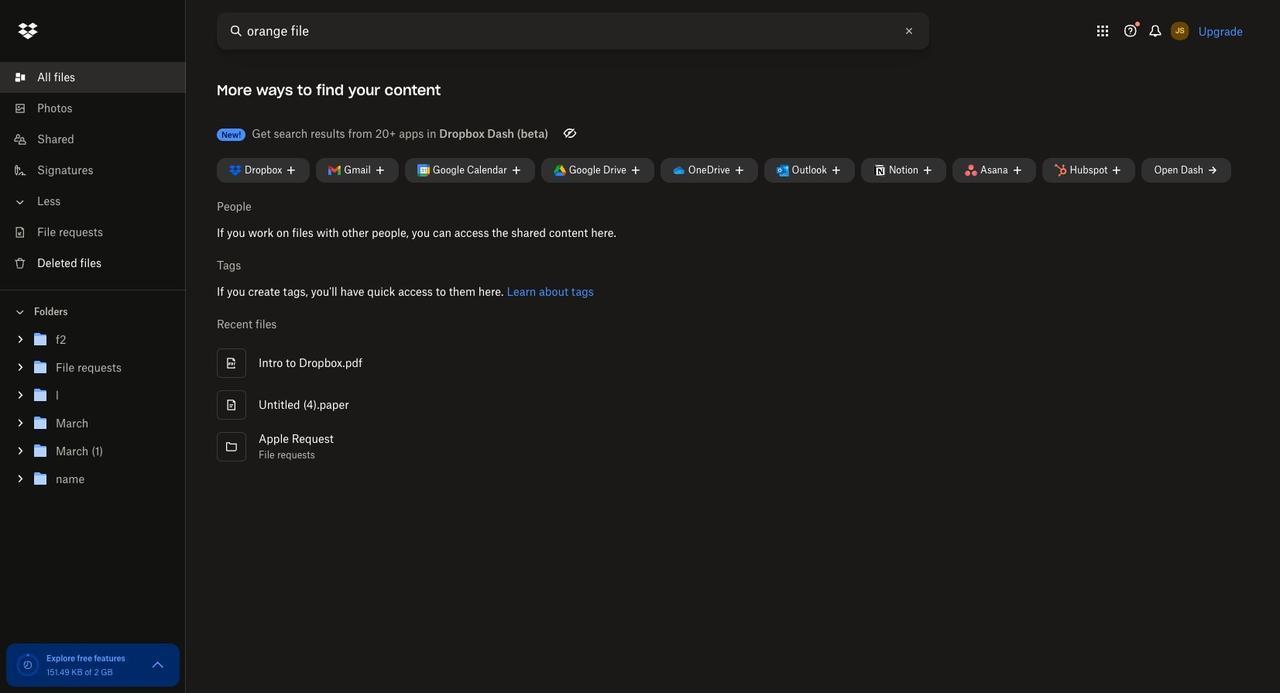 Task type: vqa. For each thing, say whether or not it's contained in the screenshot.
the asana "icon"
yes



Task type: locate. For each thing, give the bounding box(es) containing it.
3 option from the top
[[211, 426, 1255, 468]]

googlecalendar image
[[417, 164, 430, 177]]

dropbox image
[[229, 164, 242, 177]]

list item
[[0, 62, 186, 93]]

dropbox image
[[12, 15, 43, 46]]

group
[[0, 323, 186, 505]]

outlook image
[[776, 164, 789, 177]]

quota usage progress bar
[[15, 653, 40, 678]]

option
[[211, 342, 1255, 384], [211, 384, 1255, 426], [211, 426, 1255, 468]]

gmail image
[[329, 164, 341, 177]]

hubspot image
[[1054, 164, 1067, 177]]

list
[[0, 53, 186, 290]]

googledrive image
[[553, 164, 566, 177]]

quota usage image
[[15, 653, 40, 678]]



Task type: describe. For each thing, give the bounding box(es) containing it.
onedrive image
[[673, 164, 685, 177]]

2 option from the top
[[211, 384, 1255, 426]]

asana image
[[965, 164, 977, 177]]

notion image
[[873, 164, 886, 177]]

Search in folder "Dropbox" text field
[[247, 22, 897, 40]]

less image
[[12, 194, 28, 210]]

1 option from the top
[[211, 342, 1255, 384]]



